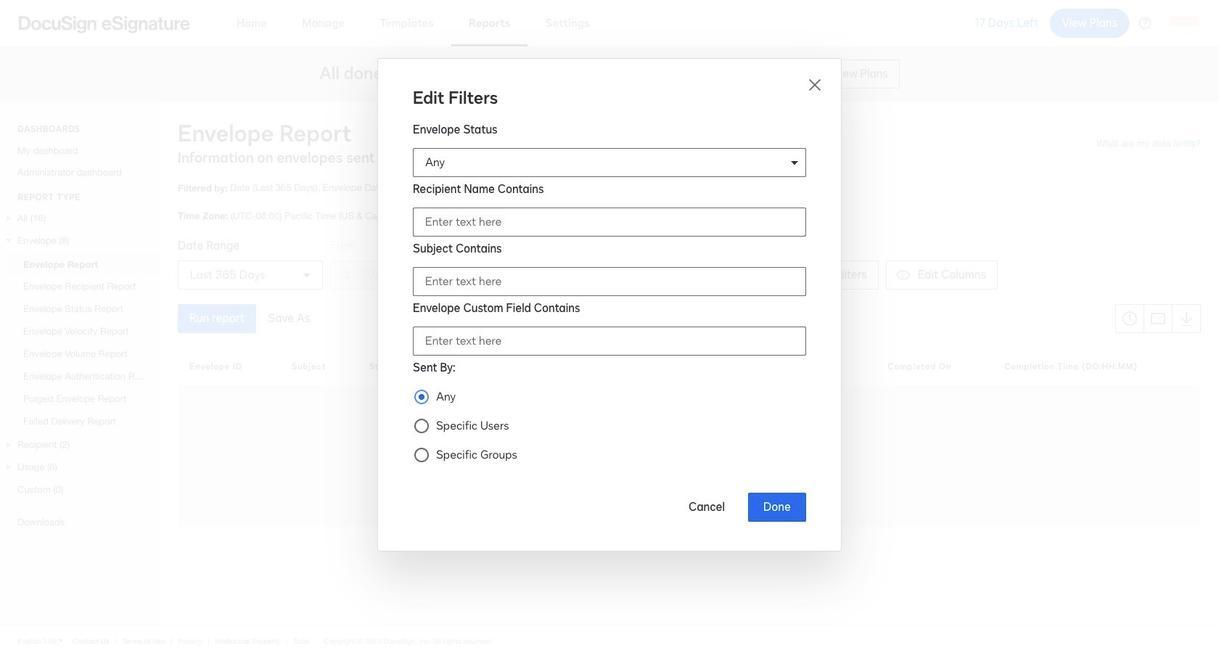 Task type: locate. For each thing, give the bounding box(es) containing it.
0 vertical spatial enter text here text field
[[414, 208, 806, 236]]

enter text here text field up enter text here text box
[[414, 208, 806, 236]]

primary report detail actions group
[[178, 304, 322, 333]]

1 enter text here text field from the top
[[414, 208, 806, 236]]

docusign esignature image
[[19, 16, 190, 33]]

1 vertical spatial enter text here text field
[[414, 327, 806, 355]]

MM/DD/YYYY text field
[[485, 261, 630, 289]]

Enter text here text field
[[414, 208, 806, 236], [414, 327, 806, 355]]

option group
[[413, 359, 807, 470]]

enter text here text field down enter text here text box
[[414, 327, 806, 355]]



Task type: describe. For each thing, give the bounding box(es) containing it.
more info region
[[0, 625, 1220, 656]]

Enter text here text field
[[414, 268, 806, 296]]

MM/DD/YYYY text field
[[331, 261, 476, 289]]

2 enter text here text field from the top
[[414, 327, 806, 355]]

secondary report detail actions group
[[1116, 304, 1202, 333]]



Task type: vqa. For each thing, say whether or not it's contained in the screenshot.
SECONDARY NAVIGATION region
no



